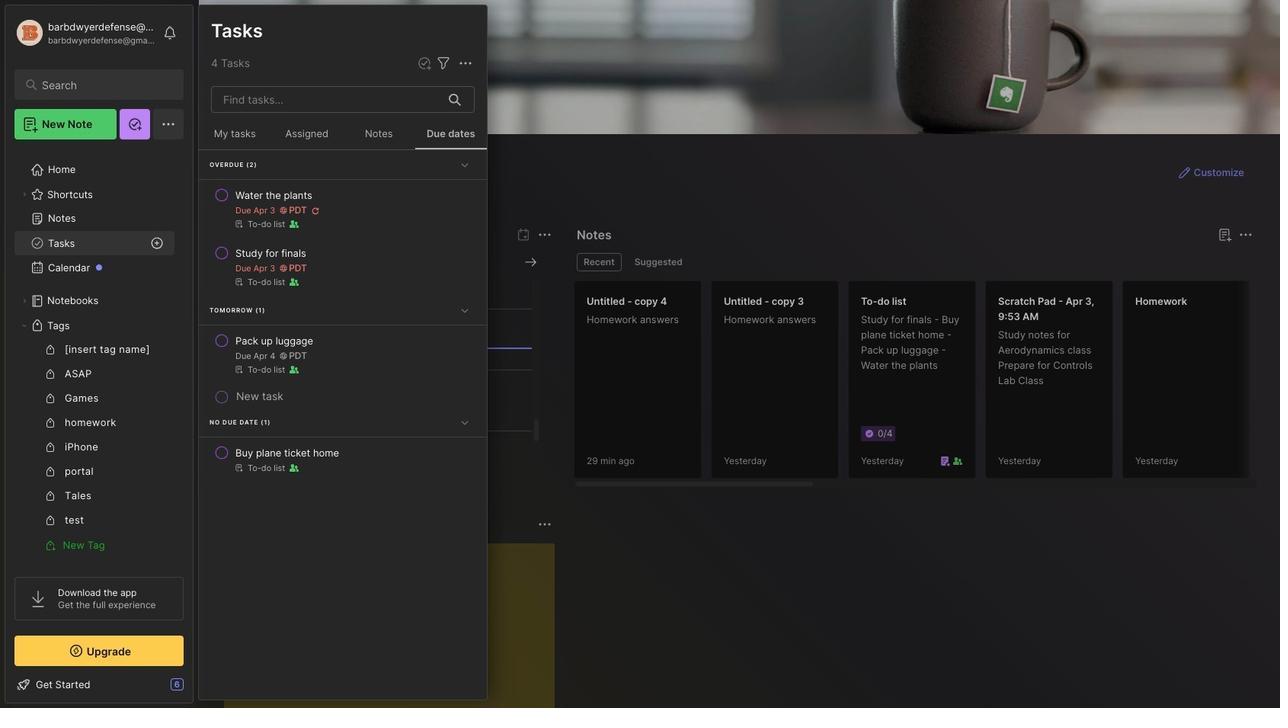 Task type: describe. For each thing, give the bounding box(es) containing it.
1 tab from the left
[[577, 253, 622, 271]]

more actions and view options image
[[457, 54, 475, 72]]

2 row from the top
[[205, 239, 481, 294]]

pack up luggage 4 cell
[[236, 333, 313, 348]]

collapse noduedate image
[[457, 414, 473, 430]]

3 row from the top
[[205, 327, 481, 382]]

expand tags image
[[20, 321, 29, 330]]

study for finals 2 cell
[[236, 245, 306, 261]]

Help and Learning task checklist field
[[5, 672, 193, 697]]

1 row from the top
[[205, 181, 481, 236]]

Search text field
[[42, 78, 170, 92]]

More actions and view options field
[[453, 54, 475, 72]]

1 horizontal spatial row group
[[574, 281, 1281, 488]]



Task type: locate. For each thing, give the bounding box(es) containing it.
tree
[[5, 149, 193, 640]]

collapse tomorrow image
[[457, 302, 473, 318]]

tab
[[577, 253, 622, 271], [628, 253, 690, 271]]

water the plants 1 cell
[[236, 188, 312, 203]]

main element
[[0, 0, 198, 708]]

row
[[205, 181, 481, 236], [205, 239, 481, 294], [205, 327, 481, 382], [205, 439, 481, 480]]

tab list
[[577, 253, 1251, 271]]

0 horizontal spatial row group
[[199, 150, 487, 482]]

tree inside the main 'element'
[[5, 149, 193, 640]]

none search field inside the main 'element'
[[42, 75, 170, 94]]

group
[[14, 338, 175, 557]]

1 horizontal spatial tab
[[628, 253, 690, 271]]

filter tasks image
[[435, 54, 453, 72]]

4 row from the top
[[205, 439, 481, 480]]

group inside tree
[[14, 338, 175, 557]]

None search field
[[42, 75, 170, 94]]

buy plane ticket home 7 cell
[[236, 445, 339, 460]]

click to collapse image
[[192, 680, 204, 698]]

0 horizontal spatial tab
[[577, 253, 622, 271]]

row group
[[199, 150, 487, 482], [574, 281, 1281, 488]]

Start writing… text field
[[236, 544, 554, 708]]

Account field
[[14, 18, 156, 48]]

2 tab from the left
[[628, 253, 690, 271]]

collapse overdue image
[[457, 157, 473, 172]]

expand notebooks image
[[20, 297, 29, 306]]

new task image
[[417, 56, 432, 71]]

Find tasks… text field
[[214, 87, 440, 112]]

Filter tasks field
[[435, 54, 453, 72]]



Task type: vqa. For each thing, say whether or not it's contained in the screenshot.
"Insert" field
no



